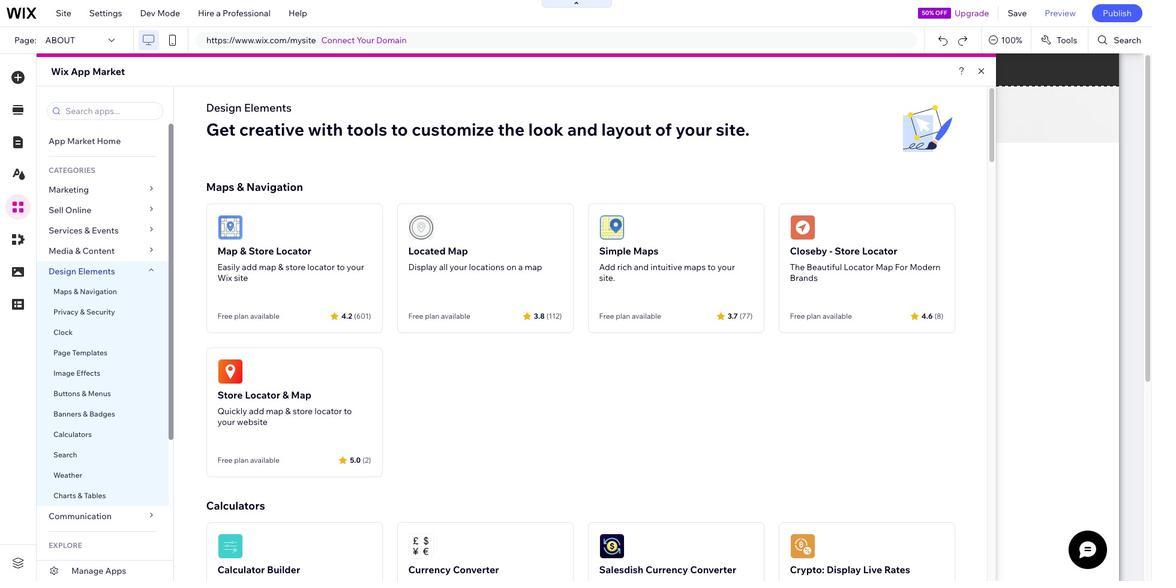 Task type: describe. For each thing, give the bounding box(es) containing it.
available for locator
[[250, 456, 280, 465]]

customize
[[412, 119, 495, 140]]

page templates link
[[37, 343, 169, 363]]

0 vertical spatial maps & navigation
[[206, 180, 303, 194]]

home
[[97, 136, 121, 147]]

free for map & store locator
[[218, 312, 233, 321]]

0 vertical spatial market
[[92, 65, 125, 77]]

maps
[[685, 262, 706, 273]]

professional
[[223, 8, 271, 19]]

events
[[92, 225, 119, 236]]

store for &
[[249, 245, 274, 257]]

sell online
[[49, 205, 91, 216]]

app market home
[[49, 136, 121, 147]]

site
[[234, 273, 248, 283]]

your inside located map display all your locations on a map
[[450, 262, 467, 273]]

services & events
[[49, 225, 119, 236]]

navigation inside the sidebar element
[[80, 287, 117, 296]]

your inside 'design elements get creative with tools to customize the look and layout of your site.'
[[676, 119, 713, 140]]

map & store locator logo image
[[218, 215, 243, 240]]

save button
[[999, 0, 1037, 26]]

(112)
[[547, 311, 562, 320]]

available for &
[[250, 312, 280, 321]]

the
[[791, 262, 805, 273]]

publish button
[[1093, 4, 1143, 22]]

map inside located map display all your locations on a map
[[448, 245, 468, 257]]

team
[[49, 560, 70, 570]]

hire a professional
[[198, 8, 271, 19]]

privacy
[[53, 307, 78, 316]]

off
[[936, 9, 948, 17]]

tools
[[1057, 35, 1078, 46]]

0 vertical spatial wix
[[51, 65, 69, 77]]

quickly
[[218, 406, 247, 417]]

privacy & security link
[[37, 302, 169, 322]]

manage
[[71, 566, 104, 576]]

3.8 (112)
[[534, 311, 562, 320]]

available for map
[[441, 312, 471, 321]]

image
[[53, 369, 75, 378]]

dev
[[140, 8, 156, 19]]

buttons & menus link
[[37, 384, 169, 404]]

rich
[[618, 262, 632, 273]]

menus
[[88, 389, 111, 398]]

plan for map
[[234, 312, 249, 321]]

page templates
[[53, 348, 109, 357]]

crypto: display live rates
[[791, 564, 911, 576]]

3.8
[[534, 311, 545, 320]]

locator for map & store locator
[[308, 262, 335, 273]]

market inside the sidebar element
[[67, 136, 95, 147]]

sell
[[49, 205, 63, 216]]

map inside map & store locator easily add map & store locator to your wix site
[[218, 245, 238, 257]]

store locator & map quickly add map & store locator to your website
[[218, 389, 352, 428]]

1 horizontal spatial display
[[827, 564, 862, 576]]

upgrade
[[955, 8, 990, 19]]

4.6
[[922, 311, 933, 320]]

services
[[49, 225, 83, 236]]

maps & navigation link
[[37, 282, 169, 302]]

(601)
[[354, 311, 371, 320]]

domain
[[377, 35, 407, 46]]

page
[[53, 348, 71, 357]]

100%
[[1002, 35, 1023, 46]]

3.7 (77)
[[728, 311, 753, 320]]

free for located map
[[409, 312, 424, 321]]

plan for simple
[[616, 312, 631, 321]]

communication
[[49, 511, 114, 522]]

to inside store locator & map quickly add map & store locator to your website
[[344, 406, 352, 417]]

website
[[237, 417, 268, 428]]

sidebar element
[[37, 86, 174, 581]]

free for closeby - store locator
[[791, 312, 806, 321]]

media
[[49, 246, 73, 256]]

and inside 'design elements get creative with tools to customize the look and layout of your site.'
[[568, 119, 598, 140]]

free plan available for map
[[409, 312, 471, 321]]

0 vertical spatial app
[[71, 65, 90, 77]]

store for map & store locator
[[286, 262, 306, 273]]

located
[[409, 245, 446, 257]]

image effects
[[53, 369, 100, 378]]

50% off
[[922, 9, 948, 17]]

simple
[[600, 245, 632, 257]]

1 converter from the left
[[453, 564, 499, 576]]

add
[[600, 262, 616, 273]]

modern
[[910, 262, 941, 273]]

located map display all your locations on a map
[[409, 245, 543, 273]]

clock link
[[37, 322, 169, 343]]

media & content
[[49, 246, 115, 256]]

with
[[308, 119, 343, 140]]

and inside simple maps add rich and intuitive maps to your site.
[[634, 262, 649, 273]]

all
[[439, 262, 448, 273]]

simple maps add rich and intuitive maps to your site.
[[600, 245, 736, 283]]

calculator builder
[[218, 564, 300, 576]]

5.0
[[350, 455, 361, 464]]

elements for design elements
[[78, 266, 115, 277]]

for
[[896, 262, 909, 273]]

map inside store locator & map quickly add map & store locator to your website
[[291, 389, 312, 401]]

hire
[[198, 8, 214, 19]]

plan for closeby
[[807, 312, 822, 321]]

free for simple maps
[[600, 312, 615, 321]]

free plan available for -
[[791, 312, 853, 321]]

communication link
[[37, 506, 169, 527]]

currency converter
[[409, 564, 499, 576]]

design for design elements get creative with tools to customize the look and layout of your site.
[[206, 101, 242, 115]]

intuitive
[[651, 262, 683, 273]]

preview
[[1046, 8, 1077, 19]]

https://www.wix.com/mysite connect your domain
[[207, 35, 407, 46]]

map for locator
[[259, 262, 276, 273]]

plan for store
[[234, 456, 249, 465]]

layout
[[602, 119, 652, 140]]

manage apps link
[[37, 561, 174, 581]]

simple maps logo image
[[600, 215, 625, 240]]

wix inside map & store locator easily add map & store locator to your wix site
[[218, 273, 232, 283]]

brands
[[791, 273, 818, 283]]

3.7
[[728, 311, 738, 320]]

store inside store locator & map quickly add map & store locator to your website
[[218, 389, 243, 401]]

map & store locator easily add map & store locator to your wix site
[[218, 245, 364, 283]]

store for store locator & map
[[293, 406, 313, 417]]

connect
[[322, 35, 355, 46]]

manage apps
[[71, 566, 126, 576]]

(77)
[[740, 311, 753, 320]]

calculator
[[218, 564, 265, 576]]

5.0 (2)
[[350, 455, 371, 464]]

dev mode
[[140, 8, 180, 19]]



Task type: vqa. For each thing, say whether or not it's contained in the screenshot.
2 button
no



Task type: locate. For each thing, give the bounding box(es) containing it.
elements inside 'design elements get creative with tools to customize the look and layout of your site.'
[[244, 101, 292, 115]]

media & content link
[[37, 241, 169, 261]]

free plan available down all
[[409, 312, 471, 321]]

your inside map & store locator easily add map & store locator to your wix site
[[347, 262, 364, 273]]

site
[[56, 8, 71, 19]]

app
[[71, 65, 90, 77], [49, 136, 65, 147]]

to inside map & store locator easily add map & store locator to your wix site
[[337, 262, 345, 273]]

map inside "closeby - store locator the beautiful locator map for modern brands"
[[876, 262, 894, 273]]

2 horizontal spatial store
[[835, 245, 861, 257]]

maps inside the sidebar element
[[53, 287, 72, 296]]

salesdish
[[600, 564, 644, 576]]

1 vertical spatial store
[[293, 406, 313, 417]]

1 horizontal spatial maps & navigation
[[206, 180, 303, 194]]

available down all
[[441, 312, 471, 321]]

of
[[656, 119, 672, 140]]

help
[[289, 8, 307, 19]]

calculators down banners
[[53, 430, 92, 439]]

wix down about
[[51, 65, 69, 77]]

0 horizontal spatial wix
[[51, 65, 69, 77]]

banners & badges
[[53, 410, 115, 419]]

1 horizontal spatial wix
[[218, 273, 232, 283]]

design elements get creative with tools to customize the look and layout of your site.
[[206, 101, 750, 140]]

creative
[[239, 119, 304, 140]]

available down map & store locator easily add map & store locator to your wix site
[[250, 312, 280, 321]]

maps up "privacy"
[[53, 287, 72, 296]]

1 horizontal spatial navigation
[[247, 180, 303, 194]]

and right rich at the top of page
[[634, 262, 649, 273]]

free for store locator & map
[[218, 456, 233, 465]]

search
[[1115, 35, 1142, 46], [53, 450, 77, 459]]

apps
[[105, 566, 126, 576]]

1 horizontal spatial maps
[[206, 180, 235, 194]]

map inside store locator & map quickly add map & store locator to your website
[[266, 406, 284, 417]]

converter
[[453, 564, 499, 576], [691, 564, 737, 576]]

plan
[[234, 312, 249, 321], [425, 312, 440, 321], [616, 312, 631, 321], [807, 312, 822, 321], [234, 456, 249, 465]]

tables
[[84, 491, 106, 500]]

marketing
[[49, 184, 89, 195]]

1 horizontal spatial and
[[634, 262, 649, 273]]

free plan available down the website
[[218, 456, 280, 465]]

add for locator
[[249, 406, 264, 417]]

1 vertical spatial app
[[49, 136, 65, 147]]

0 vertical spatial maps
[[206, 180, 235, 194]]

1 horizontal spatial search
[[1115, 35, 1142, 46]]

map right on
[[525, 262, 543, 273]]

elements up creative
[[244, 101, 292, 115]]

1 horizontal spatial currency
[[646, 564, 689, 576]]

maps up map & store locator logo
[[206, 180, 235, 194]]

rates
[[885, 564, 911, 576]]

0 vertical spatial display
[[409, 262, 437, 273]]

calculator builder logo image
[[218, 534, 243, 559]]

market up search apps... field
[[92, 65, 125, 77]]

elements for design elements get creative with tools to customize the look and layout of your site.
[[244, 101, 292, 115]]

0 vertical spatial add
[[242, 262, 257, 273]]

your right of on the right
[[676, 119, 713, 140]]

search link
[[37, 445, 169, 465]]

charts & tables link
[[37, 486, 169, 506]]

0 horizontal spatial and
[[568, 119, 598, 140]]

locator inside store locator & map quickly add map & store locator to your website
[[245, 389, 281, 401]]

free plan available
[[218, 312, 280, 321], [409, 312, 471, 321], [600, 312, 662, 321], [791, 312, 853, 321], [218, 456, 280, 465]]

1 vertical spatial a
[[519, 262, 523, 273]]

add for &
[[242, 262, 257, 273]]

look
[[529, 119, 564, 140]]

1 vertical spatial search
[[53, 450, 77, 459]]

site. inside 'design elements get creative with tools to customize the look and layout of your site.'
[[716, 119, 750, 140]]

display left live
[[827, 564, 862, 576]]

add inside map & store locator easily add map & store locator to your wix site
[[242, 262, 257, 273]]

1 horizontal spatial calculators
[[206, 499, 265, 513]]

tools button
[[1032, 27, 1089, 53]]

map
[[218, 245, 238, 257], [448, 245, 468, 257], [876, 262, 894, 273], [291, 389, 312, 401]]

add right quickly
[[249, 406, 264, 417]]

plan down rich at the top of page
[[616, 312, 631, 321]]

0 horizontal spatial converter
[[453, 564, 499, 576]]

salesdish currency converter logo image
[[600, 534, 625, 559]]

available
[[250, 312, 280, 321], [441, 312, 471, 321], [632, 312, 662, 321], [823, 312, 853, 321], [250, 456, 280, 465]]

your up 4.2 (601)
[[347, 262, 364, 273]]

design elements
[[49, 266, 115, 277]]

store inside map & store locator easily add map & store locator to your wix site
[[286, 262, 306, 273]]

app down about
[[71, 65, 90, 77]]

maps & navigation down design elements
[[53, 287, 117, 296]]

0 horizontal spatial navigation
[[80, 287, 117, 296]]

free plan available for locator
[[218, 456, 280, 465]]

a right hire
[[216, 8, 221, 19]]

1 horizontal spatial store
[[249, 245, 274, 257]]

search button
[[1089, 27, 1153, 53]]

currency down currency converter logo
[[409, 564, 451, 576]]

templates
[[72, 348, 107, 357]]

add inside store locator & map quickly add map & store locator to your website
[[249, 406, 264, 417]]

available for maps
[[632, 312, 662, 321]]

live
[[864, 564, 883, 576]]

1 vertical spatial calculators
[[206, 499, 265, 513]]

0 horizontal spatial store
[[218, 389, 243, 401]]

0 horizontal spatial search
[[53, 450, 77, 459]]

4.6 (8)
[[922, 311, 944, 320]]

categories
[[49, 166, 96, 175]]

design inside the sidebar element
[[49, 266, 76, 277]]

market left home
[[67, 136, 95, 147]]

available down the website
[[250, 456, 280, 465]]

plan down site
[[234, 312, 249, 321]]

a
[[216, 8, 221, 19], [519, 262, 523, 273]]

2 converter from the left
[[691, 564, 737, 576]]

located map logo image
[[409, 215, 434, 240]]

0 horizontal spatial display
[[409, 262, 437, 273]]

Search apps... field
[[62, 103, 159, 119]]

1 horizontal spatial a
[[519, 262, 523, 273]]

1 vertical spatial design
[[49, 266, 76, 277]]

locator inside map & store locator easily add map & store locator to your wix site
[[276, 245, 312, 257]]

search inside button
[[1115, 35, 1142, 46]]

1 horizontal spatial elements
[[244, 101, 292, 115]]

to inside simple maps add rich and intuitive maps to your site.
[[708, 262, 716, 273]]

free down brands
[[791, 312, 806, 321]]

to
[[391, 119, 408, 140], [337, 262, 345, 273], [708, 262, 716, 273], [344, 406, 352, 417]]

1 vertical spatial add
[[249, 406, 264, 417]]

0 vertical spatial design
[[206, 101, 242, 115]]

buttons
[[53, 389, 80, 398]]

navigation
[[247, 180, 303, 194], [80, 287, 117, 296]]

design down 'media'
[[49, 266, 76, 277]]

team picks
[[49, 560, 93, 570]]

buttons & menus
[[53, 389, 111, 398]]

map right quickly
[[266, 406, 284, 417]]

design elements link
[[37, 261, 169, 282]]

1 vertical spatial wix
[[218, 273, 232, 283]]

to inside 'design elements get creative with tools to customize the look and layout of your site.'
[[391, 119, 408, 140]]

online
[[65, 205, 91, 216]]

a right on
[[519, 262, 523, 273]]

closeby
[[791, 245, 828, 257]]

maps up intuitive
[[634, 245, 659, 257]]

4.2
[[342, 311, 352, 320]]

calculators up calculator builder logo
[[206, 499, 265, 513]]

0 horizontal spatial app
[[49, 136, 65, 147]]

available for -
[[823, 312, 853, 321]]

1 vertical spatial locator
[[315, 406, 342, 417]]

100% button
[[982, 27, 1032, 53]]

available down intuitive
[[632, 312, 662, 321]]

to right tools
[[391, 119, 408, 140]]

0 vertical spatial locator
[[308, 262, 335, 273]]

store inside store locator & map quickly add map & store locator to your website
[[293, 406, 313, 417]]

2 vertical spatial maps
[[53, 287, 72, 296]]

search inside the sidebar element
[[53, 450, 77, 459]]

app inside the sidebar element
[[49, 136, 65, 147]]

display down located
[[409, 262, 437, 273]]

0 horizontal spatial a
[[216, 8, 221, 19]]

search up weather
[[53, 450, 77, 459]]

available down beautiful
[[823, 312, 853, 321]]

1 vertical spatial navigation
[[80, 287, 117, 296]]

1 vertical spatial maps & navigation
[[53, 287, 117, 296]]

plan for located
[[425, 312, 440, 321]]

effects
[[76, 369, 100, 378]]

1 vertical spatial maps
[[634, 245, 659, 257]]

1 horizontal spatial site.
[[716, 119, 750, 140]]

app up categories
[[49, 136, 65, 147]]

4.2 (601)
[[342, 311, 371, 320]]

crypto: display live rates logo image
[[791, 534, 816, 559]]

maps & navigation inside the sidebar element
[[53, 287, 117, 296]]

locator inside store locator & map quickly add map & store locator to your website
[[315, 406, 342, 417]]

free plan available down rich at the top of page
[[600, 312, 662, 321]]

2 horizontal spatial maps
[[634, 245, 659, 257]]

locator
[[308, 262, 335, 273], [315, 406, 342, 417]]

free plan available for &
[[218, 312, 280, 321]]

easily
[[218, 262, 240, 273]]

add
[[242, 262, 257, 273], [249, 406, 264, 417]]

your inside simple maps add rich and intuitive maps to your site.
[[718, 262, 736, 273]]

0 vertical spatial navigation
[[247, 180, 303, 194]]

a inside located map display all your locations on a map
[[519, 262, 523, 273]]

map inside map & store locator easily add map & store locator to your wix site
[[259, 262, 276, 273]]

1 currency from the left
[[409, 564, 451, 576]]

map for map
[[266, 406, 284, 417]]

design
[[206, 101, 242, 115], [49, 266, 76, 277]]

on
[[507, 262, 517, 273]]

maps inside simple maps add rich and intuitive maps to your site.
[[634, 245, 659, 257]]

free down easily
[[218, 312, 233, 321]]

calculators inside the sidebar element
[[53, 430, 92, 439]]

calculators link
[[37, 425, 169, 445]]

your right all
[[450, 262, 467, 273]]

50%
[[922, 9, 935, 17]]

plan down all
[[425, 312, 440, 321]]

design up the get
[[206, 101, 242, 115]]

save
[[1008, 8, 1028, 19]]

0 vertical spatial site.
[[716, 119, 750, 140]]

free down add
[[600, 312, 615, 321]]

1 vertical spatial and
[[634, 262, 649, 273]]

your inside store locator & map quickly add map & store locator to your website
[[218, 417, 235, 428]]

tools
[[347, 119, 388, 140]]

display inside located map display all your locations on a map
[[409, 262, 437, 273]]

locator inside map & store locator easily add map & store locator to your wix site
[[308, 262, 335, 273]]

free plan available for maps
[[600, 312, 662, 321]]

wix left site
[[218, 273, 232, 283]]

your right maps
[[718, 262, 736, 273]]

1 horizontal spatial app
[[71, 65, 90, 77]]

0 horizontal spatial maps
[[53, 287, 72, 296]]

0 vertical spatial and
[[568, 119, 598, 140]]

store right site
[[286, 262, 306, 273]]

store inside map & store locator easily add map & store locator to your wix site
[[249, 245, 274, 257]]

store right the website
[[293, 406, 313, 417]]

map inside located map display all your locations on a map
[[525, 262, 543, 273]]

0 horizontal spatial currency
[[409, 564, 451, 576]]

1 vertical spatial site.
[[600, 273, 616, 283]]

2 currency from the left
[[646, 564, 689, 576]]

store inside "closeby - store locator the beautiful locator map for modern brands"
[[835, 245, 861, 257]]

your left the website
[[218, 417, 235, 428]]

design inside 'design elements get creative with tools to customize the look and layout of your site.'
[[206, 101, 242, 115]]

1 vertical spatial display
[[827, 564, 862, 576]]

0 vertical spatial a
[[216, 8, 221, 19]]

free right "(601)"
[[409, 312, 424, 321]]

0 vertical spatial search
[[1115, 35, 1142, 46]]

map right site
[[259, 262, 276, 273]]

free plan available down brands
[[791, 312, 853, 321]]

market
[[92, 65, 125, 77], [67, 136, 95, 147]]

picks
[[72, 560, 93, 570]]

1 horizontal spatial converter
[[691, 564, 737, 576]]

to right maps
[[708, 262, 716, 273]]

currency right salesdish
[[646, 564, 689, 576]]

app market home link
[[37, 131, 169, 151]]

team picks link
[[37, 555, 169, 575]]

weather
[[53, 471, 82, 480]]

0 vertical spatial elements
[[244, 101, 292, 115]]

salesdish currency converter
[[600, 564, 737, 576]]

maps & navigation up map & store locator logo
[[206, 180, 303, 194]]

0 horizontal spatial elements
[[78, 266, 115, 277]]

publish
[[1104, 8, 1132, 19]]

closeby - store locator logo image
[[791, 215, 816, 240]]

add right easily
[[242, 262, 257, 273]]

and right look on the top left
[[568, 119, 598, 140]]

to up 4.2
[[337, 262, 345, 273]]

1 vertical spatial elements
[[78, 266, 115, 277]]

locator for store locator & map
[[315, 406, 342, 417]]

free plan available down site
[[218, 312, 280, 321]]

search down "publish"
[[1115, 35, 1142, 46]]

currency converter logo image
[[409, 534, 434, 559]]

plan down the website
[[234, 456, 249, 465]]

0 vertical spatial store
[[286, 262, 306, 273]]

0 vertical spatial calculators
[[53, 430, 92, 439]]

settings
[[89, 8, 122, 19]]

maps
[[206, 180, 235, 194], [634, 245, 659, 257], [53, 287, 72, 296]]

0 horizontal spatial maps & navigation
[[53, 287, 117, 296]]

elements down content
[[78, 266, 115, 277]]

store for -
[[835, 245, 861, 257]]

navigation down creative
[[247, 180, 303, 194]]

sell online link
[[37, 200, 169, 220]]

0 horizontal spatial calculators
[[53, 430, 92, 439]]

plan down brands
[[807, 312, 822, 321]]

elements inside the sidebar element
[[78, 266, 115, 277]]

site. inside simple maps add rich and intuitive maps to your site.
[[600, 273, 616, 283]]

0 horizontal spatial design
[[49, 266, 76, 277]]

1 horizontal spatial design
[[206, 101, 242, 115]]

marketing link
[[37, 180, 169, 200]]

0 horizontal spatial site.
[[600, 273, 616, 283]]

navigation down design elements link
[[80, 287, 117, 296]]

free down quickly
[[218, 456, 233, 465]]

currency
[[409, 564, 451, 576], [646, 564, 689, 576]]

clock
[[53, 328, 73, 337]]

1 vertical spatial market
[[67, 136, 95, 147]]

free
[[218, 312, 233, 321], [409, 312, 424, 321], [600, 312, 615, 321], [791, 312, 806, 321], [218, 456, 233, 465]]

store locator & map logo image
[[218, 359, 243, 384]]

charts
[[53, 491, 76, 500]]

design for design elements
[[49, 266, 76, 277]]

and
[[568, 119, 598, 140], [634, 262, 649, 273]]

explore
[[49, 541, 82, 550]]

to up 5.0
[[344, 406, 352, 417]]

privacy & security
[[53, 307, 115, 316]]



